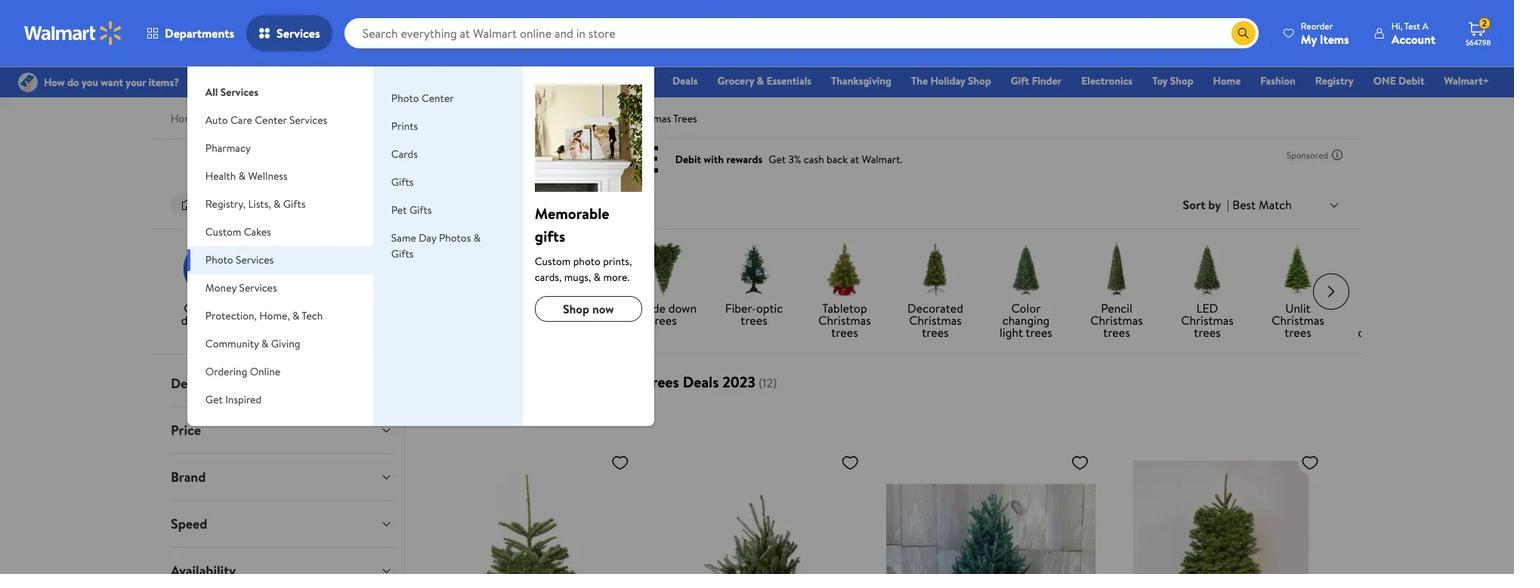 Task type: locate. For each thing, give the bounding box(es) containing it.
my
[[1301, 31, 1317, 47]]

online
[[540, 404, 572, 420]]

cakes
[[244, 224, 271, 240]]

custom down store on the top of the page
[[205, 224, 241, 240]]

registry,
[[205, 196, 246, 212]]

/ left care
[[205, 111, 209, 126]]

photo up money
[[205, 252, 233, 268]]

all inside all services "link"
[[205, 85, 218, 100]]

trees inside upside down trees
[[650, 312, 677, 329]]

& down "photo"
[[594, 270, 601, 285]]

pet
[[391, 203, 407, 218]]

trees down the photo center link
[[438, 111, 462, 126]]

unlit christmas trees
[[1272, 300, 1325, 341]]

& inside grocery & essentials link
[[757, 73, 764, 88]]

one debit link
[[1367, 73, 1431, 89]]

walmart image
[[24, 21, 122, 45]]

photo center
[[391, 91, 454, 106]]

get inspired button
[[187, 386, 373, 414]]

christmas inside up to 25% off christmas
[[274, 312, 327, 329]]

gift
[[1011, 73, 1029, 88]]

0 vertical spatial all
[[205, 85, 218, 100]]

photo inside dropdown button
[[205, 252, 233, 268]]

5 tab from the top
[[159, 548, 405, 574]]

gift finder link
[[1004, 73, 1069, 89]]

1 vertical spatial holiday
[[215, 111, 249, 126]]

pharmacy button
[[187, 135, 373, 162]]

& inside community & giving dropdown button
[[262, 336, 269, 351]]

up to 25% off christmas link
[[261, 242, 340, 330]]

purchased
[[484, 404, 538, 420]]

shop all winter savings image
[[274, 242, 328, 296]]

inspired
[[225, 392, 262, 407]]

christmas trees
[[390, 111, 462, 126]]

up
[[265, 300, 280, 317]]

deals inside "link"
[[673, 73, 698, 88]]

0 horizontal spatial home
[[171, 111, 199, 126]]

walmart+ link
[[1438, 73, 1496, 89]]

finder
[[1032, 73, 1062, 88]]

community
[[205, 336, 259, 351]]

holiday down the all services
[[215, 111, 249, 126]]

1 horizontal spatial center
[[422, 91, 454, 106]]

tab
[[159, 361, 405, 407], [159, 407, 405, 453], [159, 454, 405, 500], [159, 501, 405, 547], [159, 548, 405, 574]]

home link down the clear search field text icon
[[1206, 73, 1248, 89]]

memorable gifts custom photo prints, cards, mugs, & more.
[[535, 203, 632, 285]]

2 horizontal spatial /
[[593, 111, 597, 126]]

trees inside flocked christmas trees
[[559, 324, 586, 341]]

/ right type
[[593, 111, 597, 126]]

thanksgiving
[[831, 73, 892, 88]]

center up christmas trees 'link'
[[422, 91, 454, 106]]

all up auto
[[205, 85, 218, 100]]

trees for unlit christmas trees
[[1285, 324, 1312, 341]]

fiber-optic trees image
[[727, 242, 781, 296]]

trees for all christmas trees
[[378, 312, 405, 329]]

all for all christmas trees
[[357, 300, 371, 317]]

christmas
[[297, 111, 343, 126], [390, 111, 436, 126], [478, 111, 524, 126], [625, 111, 671, 126], [184, 300, 236, 317], [373, 300, 426, 317], [1363, 300, 1415, 317], [274, 312, 327, 329], [546, 312, 599, 329], [819, 312, 871, 329], [909, 312, 962, 329], [1091, 312, 1143, 329], [1181, 312, 1234, 329], [1272, 312, 1325, 329], [575, 372, 642, 392]]

pencil christmas trees link
[[1078, 242, 1156, 342]]

friday
[[499, 372, 540, 392]]

& inside protection, home, & tech dropdown button
[[293, 308, 300, 323]]

home for home
[[1213, 73, 1241, 88]]

trees down flocked on the left
[[559, 324, 586, 341]]

color changing light trees
[[1000, 300, 1053, 341]]

toy shop link
[[1146, 73, 1200, 89]]

1 horizontal spatial by
[[1209, 197, 1221, 213]]

add to favorites list, real christmas tree, noble fir 3/4 ft. image
[[611, 453, 629, 472]]

tabletop christmas trees link
[[806, 242, 884, 342]]

Walmart Site-Wide search field
[[344, 18, 1259, 48]]

0 horizontal spatial home link
[[171, 111, 199, 126]]

led christmas trees image
[[1180, 242, 1235, 296]]

trees down 'all christmas trees' "image"
[[378, 312, 405, 329]]

0 horizontal spatial custom
[[205, 224, 241, 240]]

1 horizontal spatial home
[[1213, 73, 1241, 88]]

services inside "link"
[[220, 85, 258, 100]]

real up online
[[543, 372, 572, 392]]

fiber-
[[725, 300, 756, 317]]

prints
[[391, 119, 418, 134]]

one
[[1374, 73, 1396, 88]]

protection, home, & tech
[[205, 308, 323, 323]]

trees down color
[[1026, 324, 1053, 341]]

trees down led at right
[[1194, 324, 1221, 341]]

health & wellness
[[205, 169, 288, 184]]

& right the health on the top of page
[[239, 169, 246, 184]]

shop
[[214, 312, 239, 329]]

services
[[277, 25, 320, 42], [220, 85, 258, 100], [289, 113, 327, 128], [236, 252, 274, 268], [239, 280, 277, 295]]

upside down trees
[[630, 300, 697, 329]]

0 vertical spatial real
[[603, 111, 623, 126]]

photo for photo center
[[391, 91, 419, 106]]

3 tab from the top
[[159, 454, 405, 500]]

led christmas trees
[[1181, 300, 1234, 341]]

custom inside dropdown button
[[205, 224, 241, 240]]

0 vertical spatial home link
[[1206, 73, 1248, 89]]

tabletop christmas trees
[[819, 300, 871, 341]]

gifts down same
[[391, 246, 414, 261]]

services down cakes
[[236, 252, 274, 268]]

0 horizontal spatial center
[[255, 113, 287, 128]]

health
[[205, 169, 236, 184]]

0 vertical spatial deals
[[673, 73, 698, 88]]

trees for pencil christmas trees
[[1104, 324, 1130, 341]]

1 horizontal spatial all
[[357, 300, 371, 317]]

tech
[[302, 308, 323, 323]]

holiday decor link
[[215, 111, 280, 126]]

trees inside decorated christmas trees
[[922, 324, 949, 341]]

& left tech
[[293, 308, 300, 323]]

flocked christmas trees link
[[533, 242, 612, 342]]

& right grocery
[[757, 73, 764, 88]]

1 vertical spatial by
[[1209, 197, 1221, 213]]

services for photo services
[[236, 252, 274, 268]]

sort and filter section element
[[153, 181, 1362, 229]]

grocery
[[718, 73, 754, 88]]

christmas inside 'all christmas trees'
[[373, 300, 426, 317]]

home left auto
[[171, 111, 199, 126]]

1 vertical spatial home link
[[171, 111, 199, 126]]

gifts inside same day photos & gifts
[[391, 246, 414, 261]]

1 horizontal spatial custom
[[535, 254, 571, 269]]

real right type
[[603, 111, 623, 126]]

by left type
[[553, 111, 563, 126]]

christmas decor link
[[297, 111, 374, 126]]

price when purchased online
[[423, 404, 572, 420]]

trees for flocked christmas trees
[[559, 324, 586, 341]]

photo up prints link
[[391, 91, 419, 106]]

services for all services
[[220, 85, 258, 100]]

deals left 2023
[[683, 372, 719, 392]]

pencil christmas trees image
[[1090, 242, 1144, 296]]

services up up at the left of the page
[[239, 280, 277, 295]]

0 vertical spatial custom
[[205, 224, 241, 240]]

photo
[[573, 254, 601, 269]]

by
[[553, 111, 563, 126], [1209, 197, 1221, 213]]

fiber-optic trees
[[725, 300, 783, 329]]

0 horizontal spatial photo
[[205, 252, 233, 268]]

trees inside unlit christmas trees
[[1285, 324, 1312, 341]]

gifts down cards
[[391, 175, 414, 190]]

2 $647.98
[[1466, 17, 1491, 48]]

price
[[423, 404, 450, 420]]

gifts
[[535, 226, 565, 246]]

all christmas trees image
[[364, 242, 419, 296]]

home down the clear search field text icon
[[1213, 73, 1241, 88]]

all
[[205, 85, 218, 100], [357, 300, 371, 317]]

the holiday shop
[[911, 73, 991, 88]]

trees inside the led christmas trees
[[1194, 324, 1221, 341]]

trees inside tabletop christmas trees
[[831, 324, 858, 341]]

trees inside 'all christmas trees'
[[378, 312, 405, 329]]

0 horizontal spatial all
[[205, 85, 218, 100]]

custom up cards,
[[535, 254, 571, 269]]

by left |
[[1209, 197, 1221, 213]]

tabletop christmas trees image
[[818, 242, 872, 296]]

holiday right the the
[[931, 73, 966, 88]]

1 horizontal spatial holiday
[[931, 73, 966, 88]]

trees for upside down trees
[[650, 312, 677, 329]]

all right off
[[357, 300, 371, 317]]

trees for fiber-optic trees
[[741, 312, 767, 329]]

0 horizontal spatial holiday
[[215, 111, 249, 126]]

1 vertical spatial home
[[171, 111, 199, 126]]

0 horizontal spatial decor
[[252, 111, 280, 126]]

home
[[1213, 73, 1241, 88], [171, 111, 199, 126]]

decorated christmas trees
[[908, 300, 963, 341]]

ordering online
[[205, 364, 280, 379]]

deals left grocery
[[673, 73, 698, 88]]

gifts right pet
[[409, 203, 432, 218]]

christmas tree decorations
[[1358, 300, 1420, 341]]

(12)
[[759, 375, 777, 391]]

add to favorites list, real christmas tree, noble fir 5/6 ft. image
[[1301, 453, 1319, 472]]

1 vertical spatial center
[[255, 113, 287, 128]]

flocked christmas trees image
[[546, 242, 600, 296]]

1 vertical spatial all
[[357, 300, 371, 317]]

decorated
[[908, 300, 963, 317]]

1 / from the left
[[205, 111, 209, 126]]

trees inside pencil christmas trees
[[1104, 324, 1130, 341]]

0 horizontal spatial real
[[543, 372, 572, 392]]

trees down deals "link"
[[673, 111, 697, 126]]

& right photos
[[474, 230, 481, 246]]

1 horizontal spatial decor
[[345, 111, 374, 126]]

& right 'lists,'
[[274, 196, 281, 212]]

services up the pharmacy dropdown button
[[289, 113, 327, 128]]

prelit christmas trees image
[[455, 242, 509, 296]]

2 / from the left
[[286, 111, 290, 126]]

trees down upside down trees image
[[650, 312, 677, 329]]

0 vertical spatial photo
[[391, 91, 419, 106]]

1 vertical spatial photo
[[205, 252, 233, 268]]

color changing light trees image
[[999, 242, 1053, 296]]

0 horizontal spatial /
[[205, 111, 209, 126]]

by inside sort and filter section element
[[1209, 197, 1221, 213]]

sort by |
[[1183, 197, 1230, 213]]

reorder
[[1301, 19, 1333, 32]]

flocked
[[552, 300, 593, 317]]

1 vertical spatial custom
[[535, 254, 571, 269]]

trees down tabletop
[[831, 324, 858, 341]]

christmas inside christmas tree decorations
[[1363, 300, 1415, 317]]

0 vertical spatial by
[[553, 111, 563, 126]]

grocery & essentials
[[718, 73, 812, 88]]

christmas inside decorated christmas trees
[[909, 312, 962, 329]]

ad disclaimer and feedback for skylinedisplayad image
[[1331, 149, 1344, 161]]

deals link
[[666, 73, 705, 89]]

& left giving
[[262, 336, 269, 351]]

services up "holiday decor" link
[[220, 85, 258, 100]]

mugs,
[[564, 270, 591, 285]]

thanksgiving link
[[824, 73, 898, 89]]

registry, lists, & gifts
[[205, 196, 306, 212]]

trees down decorated
[[922, 324, 949, 341]]

2 decor from the left
[[345, 111, 374, 126]]

&
[[757, 73, 764, 88], [239, 169, 246, 184], [274, 196, 281, 212], [474, 230, 481, 246], [594, 270, 601, 285], [293, 308, 300, 323], [262, 336, 269, 351]]

/ up the pharmacy dropdown button
[[286, 111, 290, 126]]

gifts down health & wellness dropdown button
[[283, 196, 306, 212]]

unlit christmas trees image
[[1271, 242, 1325, 296]]

trees inside fiber-optic trees
[[741, 312, 767, 329]]

center right care
[[255, 113, 287, 128]]

3 / from the left
[[593, 111, 597, 126]]

fiber-optic trees link
[[715, 242, 793, 330]]

1 horizontal spatial photo
[[391, 91, 419, 106]]

christmas trees by type link
[[478, 111, 587, 126]]

photo services button
[[187, 246, 373, 274]]

community & giving
[[205, 336, 300, 351]]

light
[[1000, 324, 1023, 341]]

type
[[566, 111, 587, 126]]

trees down pencil
[[1104, 324, 1130, 341]]

home link left auto
[[171, 111, 199, 126]]

all inside 'all christmas trees'
[[357, 300, 371, 317]]

photo center link
[[391, 91, 454, 106]]

1 tab from the top
[[159, 361, 405, 407]]

trees down unlit
[[1285, 324, 1312, 341]]

hi, test a account
[[1392, 19, 1436, 47]]

1 horizontal spatial /
[[286, 111, 290, 126]]

1 horizontal spatial home link
[[1206, 73, 1248, 89]]

trees down fiber-optic trees image
[[741, 312, 767, 329]]

search icon image
[[1238, 27, 1250, 39]]

0 vertical spatial home
[[1213, 73, 1241, 88]]

electronics link
[[1075, 73, 1140, 89]]



Task type: vqa. For each thing, say whether or not it's contained in the screenshot.
Up to 25% off Christmas
yes



Task type: describe. For each thing, give the bounding box(es) containing it.
$647.98
[[1466, 37, 1491, 48]]

account
[[1392, 31, 1436, 47]]

giving
[[271, 336, 300, 351]]

more.
[[603, 270, 630, 285]]

black
[[460, 372, 496, 392]]

registry
[[1315, 73, 1354, 88]]

add to favorites list, national plant network real fraser fir 32" to 42" tall fresh cut table top christmas tree with stand image
[[841, 453, 859, 472]]

trees left type
[[526, 111, 550, 126]]

unlit christmas trees link
[[1259, 242, 1338, 342]]

all for all services
[[205, 85, 218, 100]]

décor
[[181, 312, 211, 329]]

1 vertical spatial deals
[[683, 372, 719, 392]]

upside down trees link
[[624, 242, 703, 330]]

one debit
[[1374, 73, 1425, 88]]

photo for photo services
[[205, 252, 233, 268]]

services for money services
[[239, 280, 277, 295]]

& inside health & wellness dropdown button
[[239, 169, 246, 184]]

real christmas tree, noble fir 5/6 ft. image
[[1117, 447, 1325, 574]]

trees inside color changing light trees
[[1026, 324, 1053, 341]]

christmas décor shop
[[181, 300, 239, 329]]

color
[[1011, 300, 1041, 317]]

down
[[669, 300, 697, 317]]

online
[[250, 364, 280, 379]]

care
[[230, 113, 252, 128]]

national plant network real fraser fir 5' tall fresh cut christmas tree image
[[887, 447, 1095, 574]]

1 decor from the left
[[252, 111, 280, 126]]

gift finder
[[1011, 73, 1062, 88]]

pharmacy
[[205, 141, 251, 156]]

& inside memorable gifts custom photo prints, cards, mugs, & more.
[[594, 270, 601, 285]]

0 vertical spatial center
[[422, 91, 454, 106]]

trees for led christmas trees
[[1194, 324, 1221, 341]]

shop now
[[563, 301, 614, 317]]

trees for tabletop christmas trees
[[831, 324, 858, 341]]

toy shop
[[1152, 73, 1194, 88]]

money services button
[[187, 274, 373, 302]]

2 tab from the top
[[159, 407, 405, 453]]

& inside same day photos & gifts
[[474, 230, 481, 246]]

christmas inside 'christmas décor shop'
[[184, 300, 236, 317]]

led christmas trees link
[[1168, 242, 1247, 342]]

pencil christmas trees
[[1091, 300, 1143, 341]]

sort
[[1183, 197, 1206, 213]]

when
[[453, 404, 481, 420]]

color changing light trees link
[[987, 242, 1065, 342]]

next slide for chipmodulewithimages list image
[[1313, 274, 1350, 310]]

custom cakes button
[[187, 218, 373, 246]]

christmas décor shop image
[[183, 242, 237, 296]]

led
[[1197, 300, 1218, 317]]

lists,
[[248, 196, 271, 212]]

the
[[911, 73, 928, 88]]

grocery & essentials link
[[711, 73, 818, 89]]

auto care center services button
[[187, 107, 373, 135]]

home for home / holiday decor / christmas decor
[[171, 111, 199, 126]]

prints,
[[603, 254, 632, 269]]

auto care center services
[[205, 113, 327, 128]]

protection,
[[205, 308, 257, 323]]

Search search field
[[344, 18, 1259, 48]]

gifts link
[[391, 175, 414, 190]]

services button
[[246, 15, 332, 51]]

clear search field text image
[[1213, 27, 1226, 39]]

all christmas trees
[[357, 300, 426, 329]]

walmart+
[[1444, 73, 1489, 88]]

store
[[212, 197, 236, 212]]

gifts inside registry, lists, & gifts dropdown button
[[283, 196, 306, 212]]

hi,
[[1392, 19, 1403, 32]]

home / holiday decor / christmas decor
[[171, 111, 374, 126]]

cards,
[[535, 270, 562, 285]]

now
[[592, 301, 614, 317]]

community & giving button
[[187, 330, 373, 358]]

registry link
[[1309, 73, 1361, 89]]

photo services
[[205, 252, 274, 268]]

cards
[[391, 147, 418, 162]]

center inside dropdown button
[[255, 113, 287, 128]]

photo services image
[[535, 85, 642, 192]]

trees for decorated christmas trees
[[922, 324, 949, 341]]

1 horizontal spatial real
[[603, 111, 623, 126]]

ordering online button
[[187, 358, 373, 386]]

& inside registry, lists, & gifts dropdown button
[[274, 196, 281, 212]]

toy
[[1152, 73, 1168, 88]]

/ for home
[[286, 111, 290, 126]]

services up all services "link"
[[277, 25, 320, 42]]

unlit
[[1286, 300, 1311, 317]]

essentials
[[767, 73, 812, 88]]

photos
[[439, 230, 471, 246]]

day
[[419, 230, 436, 246]]

decorated christmas trees link
[[896, 242, 975, 342]]

changing
[[1003, 312, 1050, 329]]

decorated christmas trees image
[[908, 242, 963, 296]]

all christmas trees link
[[352, 242, 431, 330]]

wellness
[[248, 169, 288, 184]]

test
[[1405, 19, 1420, 32]]

real christmas tree, noble fir 3/4 ft. image
[[426, 447, 635, 574]]

to
[[283, 300, 294, 317]]

0 horizontal spatial by
[[553, 111, 563, 126]]

same
[[391, 230, 416, 246]]

upside down trees image
[[636, 242, 691, 296]]

national plant network real fraser fir 32" to 42" tall fresh cut table top christmas tree with stand image
[[656, 447, 865, 574]]

custom inside memorable gifts custom photo prints, cards, mugs, & more.
[[535, 254, 571, 269]]

|
[[1227, 197, 1230, 213]]

0 vertical spatial holiday
[[931, 73, 966, 88]]

auto
[[205, 113, 228, 128]]

items
[[1320, 31, 1349, 47]]

in-store button
[[171, 193, 252, 217]]

/ for christmas
[[593, 111, 597, 126]]

off
[[321, 300, 337, 317]]

4 tab from the top
[[159, 501, 405, 547]]

protection, home, & tech button
[[187, 302, 373, 330]]

2
[[1482, 17, 1487, 30]]

real christmas trees link
[[603, 111, 697, 126]]

pet gifts link
[[391, 203, 432, 218]]

trees down upside down trees
[[645, 372, 679, 392]]

1 vertical spatial real
[[543, 372, 572, 392]]

prints link
[[391, 119, 418, 134]]

flocked christmas trees
[[546, 300, 599, 341]]

shop black friday real christmas trees deals 2023 (12)
[[423, 372, 777, 392]]

add to favorites list, national plant network real fraser fir 5' tall fresh cut christmas tree image
[[1071, 453, 1089, 472]]

pet gifts
[[391, 203, 432, 218]]

money services
[[205, 280, 277, 295]]

same day photos & gifts
[[391, 230, 481, 261]]

departments
[[165, 25, 234, 42]]



